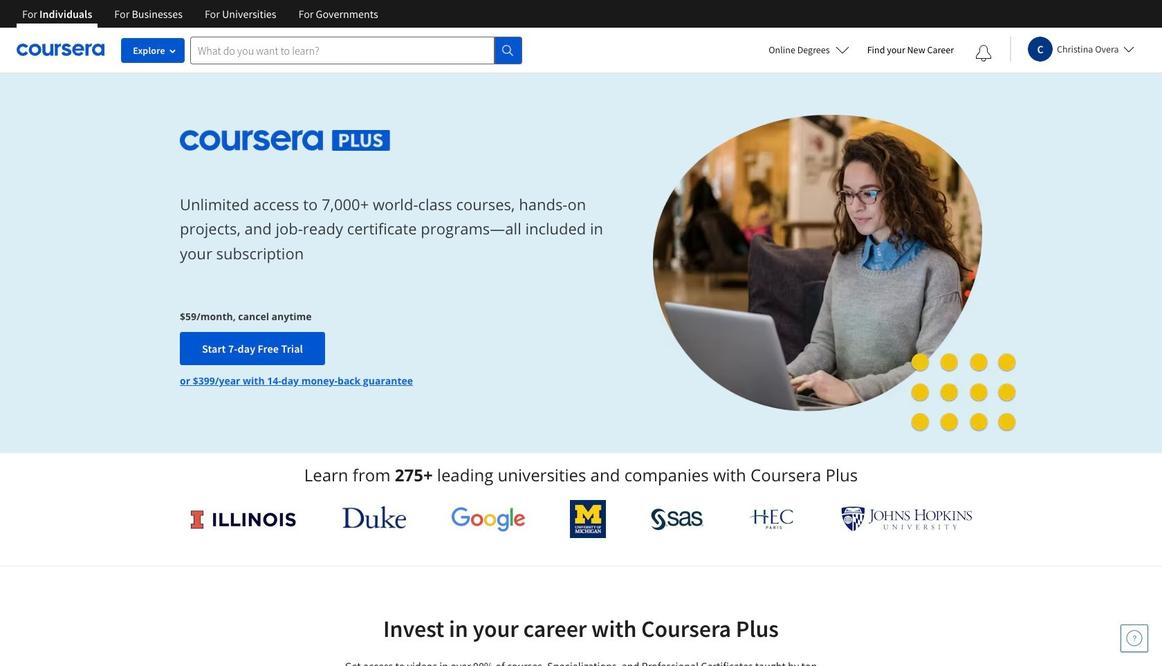 Task type: vqa. For each thing, say whether or not it's contained in the screenshot.
the Negotiating With Others • 10 minutes
no



Task type: describe. For each thing, give the bounding box(es) containing it.
university of illinois at urbana-champaign image
[[190, 508, 298, 530]]

sas image
[[651, 508, 704, 530]]

What do you want to learn? text field
[[190, 36, 495, 64]]

google image
[[451, 507, 526, 532]]

university of michigan image
[[570, 500, 606, 538]]



Task type: locate. For each thing, give the bounding box(es) containing it.
banner navigation
[[11, 0, 389, 28]]

help center image
[[1127, 630, 1143, 647]]

hec paris image
[[748, 505, 797, 534]]

coursera plus image
[[180, 130, 391, 151]]

johns hopkins university image
[[842, 507, 973, 532]]

coursera image
[[17, 39, 105, 61]]

duke university image
[[342, 507, 406, 529]]

None search field
[[190, 36, 523, 64]]



